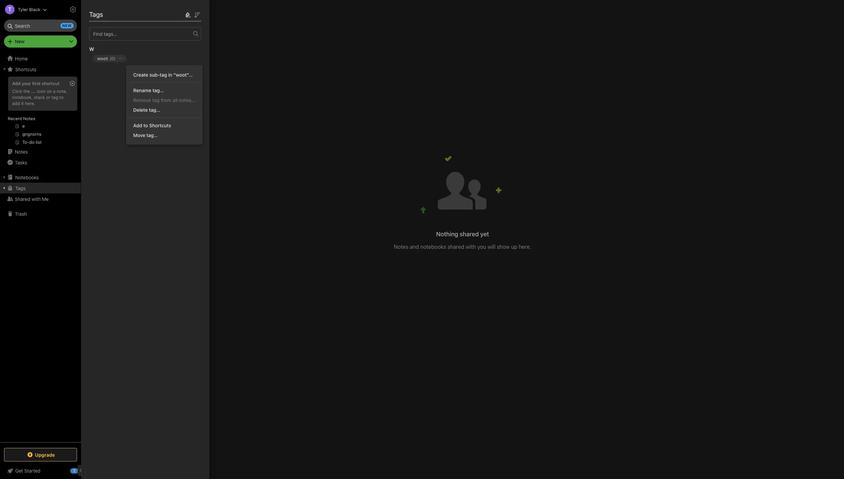 Task type: describe. For each thing, give the bounding box(es) containing it.
0 vertical spatial shared
[[460, 231, 479, 238]]

get
[[15, 468, 23, 474]]

new
[[15, 39, 25, 44]]

it
[[21, 101, 24, 106]]

shared inside "element"
[[91, 9, 112, 17]]

first
[[32, 81, 41, 86]]

new button
[[4, 35, 77, 48]]

Search text field
[[9, 20, 72, 32]]

sub-
[[150, 72, 160, 78]]

dropdown list menu
[[127, 70, 202, 140]]

nothing
[[437, 231, 459, 238]]

shared with me link
[[0, 194, 81, 204]]

rename
[[133, 88, 151, 93]]

shortcuts inside the dropdown list menu
[[149, 123, 171, 128]]

1 vertical spatial shared
[[448, 244, 465, 250]]

0 horizontal spatial shared with me
[[15, 196, 49, 202]]

tasks button
[[0, 157, 81, 168]]

Find tags… text field
[[90, 29, 193, 38]]

tyler black
[[18, 7, 40, 12]]

Sort field
[[193, 10, 201, 19]]

yet
[[481, 231, 489, 238]]

upgrade
[[35, 452, 55, 458]]

notes…
[[179, 97, 195, 103]]

create sub-tag in "woot"… link
[[127, 70, 202, 80]]

0 vertical spatial with
[[114, 9, 126, 17]]

rename tag…
[[133, 88, 164, 93]]

trash
[[15, 211, 27, 217]]

(
[[110, 56, 111, 61]]

click the ...
[[12, 89, 36, 94]]

Tag actions field
[[115, 55, 126, 62]]

0 vertical spatial notes
[[23, 116, 35, 121]]

add to shortcuts
[[133, 123, 171, 128]]

add for add to shortcuts
[[133, 123, 142, 128]]

to inside the dropdown list menu
[[144, 123, 148, 128]]

to inside icon on a note, notebook, stack or tag to add it here.
[[59, 95, 64, 100]]

or
[[46, 95, 50, 100]]

here. inside the shared with me "element"
[[519, 244, 532, 250]]

"woot"…
[[174, 72, 193, 78]]

new search field
[[9, 20, 74, 32]]

tyler
[[18, 7, 28, 12]]

note,
[[57, 89, 67, 94]]

expand notebooks image
[[2, 175, 7, 180]]

and
[[410, 244, 419, 250]]

new
[[62, 23, 72, 28]]

woot ( 0 )
[[97, 56, 115, 61]]

1 vertical spatial shared
[[15, 196, 30, 202]]

2 vertical spatial with
[[466, 244, 476, 250]]

notebooks link
[[0, 172, 81, 183]]

delete tag…
[[133, 107, 160, 113]]

add to shortcuts link
[[127, 121, 202, 130]]

on
[[47, 89, 52, 94]]

sort options image
[[193, 11, 201, 19]]

remove
[[133, 97, 151, 103]]

shortcuts button
[[0, 64, 81, 75]]

add your first shortcut
[[12, 81, 60, 86]]

click to collapse image
[[79, 467, 84, 475]]

w row group
[[89, 41, 207, 73]]

0
[[111, 56, 114, 61]]

expand tags image
[[2, 186, 7, 191]]

0 horizontal spatial me
[[42, 196, 49, 202]]

tag inside create sub-tag in "woot"… link
[[160, 72, 167, 78]]

shared with me inside "element"
[[91, 9, 137, 17]]

remove tag from all notes… link
[[127, 95, 202, 105]]

recent
[[8, 116, 22, 121]]

with inside shared with me link
[[32, 196, 41, 202]]

create sub-tag in "woot"…
[[133, 72, 193, 78]]

tags inside button
[[15, 185, 25, 191]]



Task type: locate. For each thing, give the bounding box(es) containing it.
shared with me
[[91, 9, 137, 17], [15, 196, 49, 202]]

w
[[89, 46, 94, 52]]

to
[[59, 95, 64, 100], [144, 123, 148, 128]]

to down note,
[[59, 95, 64, 100]]

woot row
[[89, 53, 207, 73]]

here. right the 'up'
[[519, 244, 532, 250]]

woot
[[97, 56, 108, 61]]

notes right "recent"
[[23, 116, 35, 121]]

1 horizontal spatial shared with me
[[91, 9, 137, 17]]

1 vertical spatial tags
[[15, 185, 25, 191]]

1 horizontal spatial to
[[144, 123, 148, 128]]

here. right the it at top
[[25, 101, 35, 106]]

tasks
[[15, 160, 27, 165]]

with left the you
[[466, 244, 476, 250]]

Account field
[[0, 3, 47, 16]]

me
[[128, 9, 137, 17], [42, 196, 49, 202]]

tag down a at the top left
[[52, 95, 58, 100]]

tree
[[0, 53, 81, 442]]

1 vertical spatial shortcuts
[[149, 123, 171, 128]]

1 vertical spatial shared with me
[[15, 196, 49, 202]]

tag… for move tag…
[[147, 132, 158, 138]]

remove tag from all notes…
[[133, 97, 195, 103]]

tags
[[89, 10, 103, 18], [15, 185, 25, 191]]

from
[[161, 97, 171, 103]]

delete tag… link
[[127, 105, 202, 115]]

tag left the in
[[160, 72, 167, 78]]

1 horizontal spatial shared
[[91, 9, 112, 17]]

up
[[512, 244, 518, 250]]

delete
[[133, 107, 148, 113]]

add inside group
[[12, 81, 21, 86]]

notebooks
[[421, 244, 447, 250]]

create
[[133, 72, 148, 78]]

...
[[31, 89, 36, 94]]

tag… down add to shortcuts
[[147, 132, 158, 138]]

here. inside icon on a note, notebook, stack or tag to add it here.
[[25, 101, 35, 106]]

notes
[[23, 116, 35, 121], [15, 149, 28, 155], [394, 244, 409, 250]]

add for add your first shortcut
[[12, 81, 21, 86]]

add
[[12, 101, 20, 106]]

tag… for rename tag…
[[153, 88, 164, 93]]

you
[[478, 244, 487, 250]]

tag… down 'remove tag from all notes…' link
[[149, 107, 160, 113]]

here.
[[25, 101, 35, 106], [519, 244, 532, 250]]

0 vertical spatial me
[[128, 9, 137, 17]]

with down tags button
[[32, 196, 41, 202]]

1 vertical spatial to
[[144, 123, 148, 128]]

notebook,
[[12, 95, 33, 100]]

0 vertical spatial add
[[12, 81, 21, 86]]

rename tag… link
[[127, 85, 202, 95]]

1 horizontal spatial with
[[114, 9, 126, 17]]

settings image
[[69, 5, 77, 14]]

notes inside notes link
[[15, 149, 28, 155]]

with up find tags… text box at the top left of the page
[[114, 9, 126, 17]]

home
[[15, 56, 28, 61]]

0 vertical spatial tags
[[89, 10, 103, 18]]

0 horizontal spatial tags
[[15, 185, 25, 191]]

all
[[173, 97, 178, 103]]

0 vertical spatial shortcuts
[[15, 66, 36, 72]]

shortcut
[[42, 81, 60, 86]]

create new tag image
[[184, 11, 192, 19]]

tag inside icon on a note, notebook, stack or tag to add it here.
[[52, 95, 58, 100]]

shared with me element
[[81, 0, 845, 480]]

add
[[12, 81, 21, 86], [133, 123, 142, 128]]

in
[[168, 72, 172, 78]]

upgrade button
[[4, 448, 77, 462]]

tag left from
[[152, 97, 160, 103]]

1 vertical spatial notes
[[15, 149, 28, 155]]

me inside "element"
[[128, 9, 137, 17]]

tree containing home
[[0, 53, 81, 442]]

tags down notebooks
[[15, 185, 25, 191]]

notebooks
[[15, 175, 39, 180]]

1 vertical spatial tag…
[[149, 107, 160, 113]]

0 vertical spatial to
[[59, 95, 64, 100]]

click
[[12, 89, 22, 94]]

shortcuts
[[15, 66, 36, 72], [149, 123, 171, 128]]

0 horizontal spatial here.
[[25, 101, 35, 106]]

)
[[114, 56, 115, 61]]

1 horizontal spatial tag
[[152, 97, 160, 103]]

1 vertical spatial add
[[133, 123, 142, 128]]

1 horizontal spatial add
[[133, 123, 142, 128]]

shared up trash at top left
[[15, 196, 30, 202]]

0 vertical spatial tag…
[[153, 88, 164, 93]]

icon on a note, notebook, stack or tag to add it here.
[[12, 89, 67, 106]]

home link
[[0, 53, 81, 64]]

move
[[133, 132, 145, 138]]

notes up tasks
[[15, 149, 28, 155]]

0 vertical spatial shared
[[91, 9, 112, 17]]

me down tags button
[[42, 196, 49, 202]]

tags button
[[0, 183, 81, 194]]

1 horizontal spatial here.
[[519, 244, 532, 250]]

add up move
[[133, 123, 142, 128]]

group inside tree
[[0, 75, 81, 149]]

get started
[[15, 468, 40, 474]]

notes link
[[0, 146, 81, 157]]

me up find tags… text box at the top left of the page
[[128, 9, 137, 17]]

0 horizontal spatial shared
[[15, 196, 30, 202]]

notes for notes and notebooks shared with you will show up here.
[[394, 244, 409, 250]]

7
[[73, 469, 75, 473]]

started
[[24, 468, 40, 474]]

tag…
[[153, 88, 164, 93], [149, 107, 160, 113], [147, 132, 158, 138]]

shortcuts down home
[[15, 66, 36, 72]]

0 horizontal spatial shortcuts
[[15, 66, 36, 72]]

stack
[[34, 95, 45, 100]]

shared
[[91, 9, 112, 17], [15, 196, 30, 202]]

will
[[488, 244, 496, 250]]

to up move tag…
[[144, 123, 148, 128]]

shared up notes and notebooks shared with you will show up here.
[[460, 231, 479, 238]]

with
[[114, 9, 126, 17], [32, 196, 41, 202], [466, 244, 476, 250]]

black
[[29, 7, 40, 12]]

move tag…
[[133, 132, 158, 138]]

group containing add your first shortcut
[[0, 75, 81, 149]]

shared
[[460, 231, 479, 238], [448, 244, 465, 250]]

show
[[497, 244, 510, 250]]

Help and Learning task checklist field
[[0, 466, 81, 477]]

0 horizontal spatial tag
[[52, 95, 58, 100]]

move tag… link
[[127, 130, 202, 140]]

notes left the and
[[394, 244, 409, 250]]

notes for notes
[[15, 149, 28, 155]]

0 vertical spatial shared with me
[[91, 9, 137, 17]]

2 vertical spatial tag…
[[147, 132, 158, 138]]

1 horizontal spatial me
[[128, 9, 137, 17]]

tag… up 'remove tag from all notes…' link
[[153, 88, 164, 93]]

tag
[[160, 72, 167, 78], [52, 95, 58, 100], [152, 97, 160, 103]]

2 horizontal spatial tag
[[160, 72, 167, 78]]

add inside the dropdown list menu
[[133, 123, 142, 128]]

2 vertical spatial notes
[[394, 244, 409, 250]]

0 horizontal spatial to
[[59, 95, 64, 100]]

icon
[[37, 89, 46, 94]]

2 horizontal spatial with
[[466, 244, 476, 250]]

your
[[22, 81, 31, 86]]

shortcuts inside 'button'
[[15, 66, 36, 72]]

tag… for delete tag…
[[149, 107, 160, 113]]

tags right settings image
[[89, 10, 103, 18]]

1 vertical spatial here.
[[519, 244, 532, 250]]

trash link
[[0, 208, 81, 219]]

add up 'click'
[[12, 81, 21, 86]]

0 horizontal spatial with
[[32, 196, 41, 202]]

group
[[0, 75, 81, 149]]

shared right settings image
[[91, 9, 112, 17]]

tag inside 'remove tag from all notes…' link
[[152, 97, 160, 103]]

notes and notebooks shared with you will show up here.
[[394, 244, 532, 250]]

nothing shared yet
[[437, 231, 489, 238]]

1 vertical spatial with
[[32, 196, 41, 202]]

recent notes
[[8, 116, 35, 121]]

0 horizontal spatial add
[[12, 81, 21, 86]]

shortcuts up move tag… link
[[149, 123, 171, 128]]

the
[[23, 89, 30, 94]]

shared down nothing shared yet
[[448, 244, 465, 250]]

1 horizontal spatial shortcuts
[[149, 123, 171, 128]]

notes inside the shared with me "element"
[[394, 244, 409, 250]]

a
[[53, 89, 56, 94]]

1 vertical spatial me
[[42, 196, 49, 202]]

1 horizontal spatial tags
[[89, 10, 103, 18]]

0 vertical spatial here.
[[25, 101, 35, 106]]



Task type: vqa. For each thing, say whether or not it's contained in the screenshot.
search field
no



